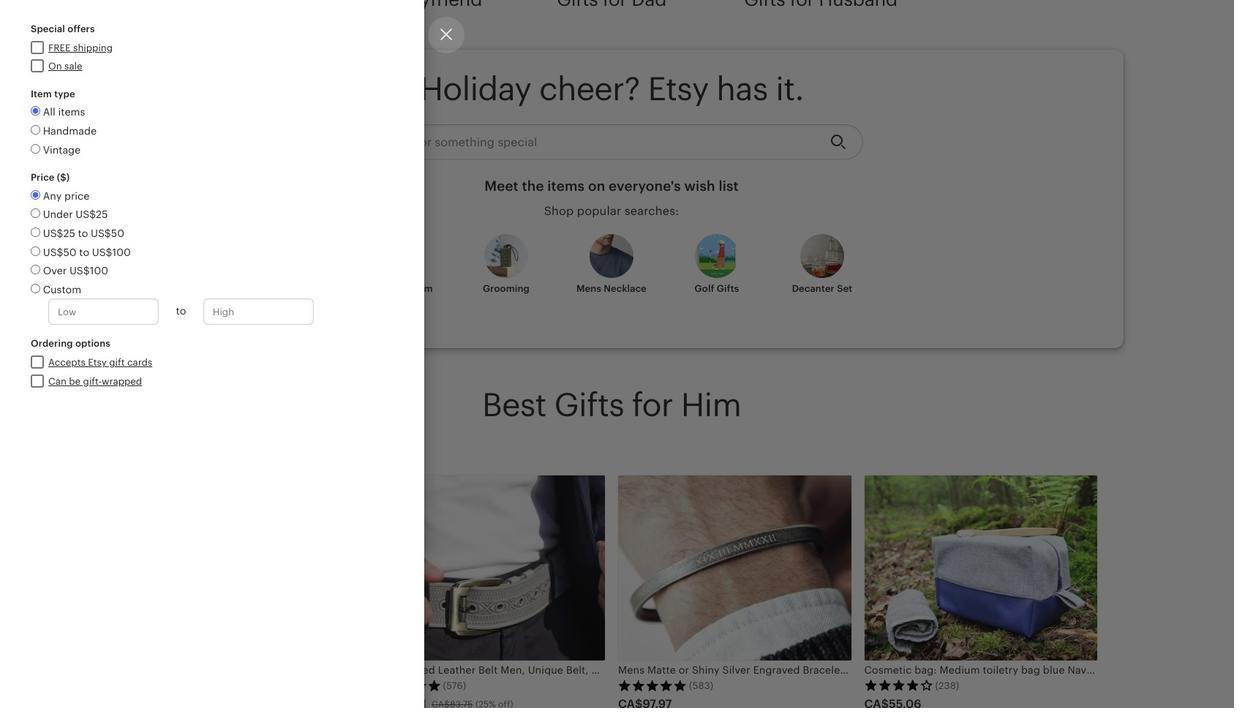 Task type: locate. For each thing, give the bounding box(es) containing it.
us$100 down us$50 to us$100
[[69, 265, 108, 277]]

0 horizontal spatial gifts
[[554, 387, 624, 424]]

ordering options
[[31, 338, 110, 349]]

5 out of 5 stars image for (576)
[[372, 680, 441, 691]]

under
[[43, 209, 73, 221]]

1 horizontal spatial him
[[681, 387, 741, 424]]

1 horizontal spatial us$50
[[91, 228, 124, 239]]

5 out of 5 stars image inside the (576) link
[[372, 680, 441, 691]]

items up shop
[[548, 179, 585, 194]]

Search for something special text field
[[360, 124, 819, 160]]

price
[[64, 190, 90, 202]]

price
[[31, 172, 55, 183]]

etsy up can be gift-wrapped
[[88, 357, 107, 368]]

all
[[43, 106, 55, 118]]

shop
[[544, 204, 574, 218]]

0 horizontal spatial items
[[58, 106, 85, 118]]

1 vertical spatial gifts
[[554, 387, 624, 424]]

options
[[75, 338, 110, 349]]

0 vertical spatial items
[[58, 106, 85, 118]]

cards
[[127, 357, 152, 368]]

etsy left has
[[648, 71, 709, 107]]

1 horizontal spatial items
[[548, 179, 585, 194]]

us$100
[[92, 246, 131, 258], [69, 265, 108, 277]]

grooming link
[[462, 234, 550, 307]]

2 5 out of 5 stars image from the left
[[372, 680, 441, 691]]

meet the items on everyone's wish list
[[485, 179, 739, 194]]

wrapped
[[102, 376, 142, 387]]

(576) link
[[372, 476, 605, 708]]

0 vertical spatial gifts
[[717, 283, 739, 294]]

decanter
[[792, 283, 835, 294]]

US$25 to US$50 radio
[[31, 228, 40, 237]]

everyone's
[[609, 179, 681, 194]]

None search field
[[360, 124, 863, 160]]

us$50
[[91, 228, 124, 239], [43, 246, 77, 258]]

(583)
[[689, 680, 714, 691]]

all items
[[43, 106, 85, 118]]

0 vertical spatial him
[[414, 283, 433, 294]]

accepts etsy gift cards
[[48, 357, 152, 368]]

0 vertical spatial for
[[399, 283, 412, 294]]

to
[[78, 228, 88, 239], [79, 246, 89, 258], [176, 306, 186, 317]]

items
[[58, 106, 85, 118], [548, 179, 585, 194]]

wish
[[684, 179, 715, 194]]

5 out of 5 stars image inside the (583) link
[[618, 680, 687, 691]]

items inside refine your search dialog
[[58, 106, 85, 118]]

0 vertical spatial etsy
[[648, 71, 709, 107]]

1 vertical spatial us$100
[[69, 265, 108, 277]]

1 horizontal spatial gifts
[[717, 283, 739, 294]]

0 horizontal spatial us$25
[[43, 228, 75, 239]]

0 vertical spatial us$50
[[91, 228, 124, 239]]

5 out of 5 stars image
[[126, 680, 195, 691], [372, 680, 441, 691], [618, 680, 687, 691]]

1 vertical spatial us$50
[[43, 246, 77, 258]]

any price
[[43, 190, 90, 202]]

etsy
[[648, 71, 709, 107], [88, 357, 107, 368]]

us$100 down us$25 to us$50
[[92, 246, 131, 258]]

on sale link
[[48, 59, 82, 74]]

mens
[[577, 283, 601, 294]]

for
[[399, 283, 412, 294], [632, 387, 673, 424]]

vintage
[[43, 144, 81, 156]]

0 horizontal spatial etsy
[[88, 357, 107, 368]]

the
[[522, 179, 544, 194]]

Under US$25 radio
[[31, 209, 40, 218]]

free
[[48, 42, 71, 53]]

1 vertical spatial to
[[79, 246, 89, 258]]

necklace
[[604, 283, 647, 294]]

any price link
[[31, 190, 90, 202]]

2 horizontal spatial 5 out of 5 stars image
[[618, 680, 687, 691]]

handmade link
[[31, 124, 394, 139]]

grooming
[[483, 283, 530, 294]]

gift-
[[83, 376, 102, 387]]

2 vertical spatial to
[[176, 306, 186, 317]]

0 horizontal spatial us$50
[[43, 246, 77, 258]]

on sale
[[48, 61, 82, 72]]

select a price range option group
[[22, 189, 402, 328]]

item
[[31, 88, 52, 99]]

0 horizontal spatial him
[[414, 283, 433, 294]]

0 horizontal spatial 5 out of 5 stars image
[[126, 680, 195, 691]]

list
[[719, 179, 739, 194]]

special
[[31, 23, 65, 34]]

us$50 up us$50 to us$100
[[91, 228, 124, 239]]

has
[[717, 71, 768, 107]]

1 horizontal spatial for
[[632, 387, 673, 424]]

us$25 down under
[[43, 228, 75, 239]]

gifts
[[717, 283, 739, 294], [554, 387, 624, 424]]

free shipping
[[48, 42, 113, 53]]

1 5 out of 5 stars image from the left
[[126, 680, 195, 691]]

us$25 to us$50
[[43, 228, 124, 239]]

us$50 to us$100
[[43, 246, 131, 258]]

us$25 up us$25 to us$50
[[76, 209, 108, 221]]

gifts for best
[[554, 387, 624, 424]]

ordering
[[31, 338, 73, 349]]

items up handmade
[[58, 106, 85, 118]]

($)
[[57, 172, 70, 183]]

5 out of 5 stars image for (583)
[[618, 680, 687, 691]]

type
[[54, 88, 75, 99]]

3 5 out of 5 stars image from the left
[[618, 680, 687, 691]]

1 vertical spatial etsy
[[88, 357, 107, 368]]

1 horizontal spatial us$25
[[76, 209, 108, 221]]

best gifts for him
[[482, 387, 741, 424]]

Custom radio
[[31, 284, 40, 293]]

etsy inside refine your search dialog
[[88, 357, 107, 368]]

gift
[[109, 357, 125, 368]]

cards
[[369, 283, 396, 294]]

sale
[[64, 61, 82, 72]]

be
[[69, 376, 81, 387]]

1 horizontal spatial 5 out of 5 stars image
[[372, 680, 441, 691]]

(238)
[[936, 680, 959, 691]]

any
[[43, 190, 62, 202]]

over us$100
[[43, 265, 108, 277]]

us$50 up over
[[43, 246, 77, 258]]

0 vertical spatial to
[[78, 228, 88, 239]]

0 horizontal spatial for
[[399, 283, 412, 294]]

him inside cards for him link
[[414, 283, 433, 294]]

mens necklace
[[577, 283, 647, 294]]

him
[[414, 283, 433, 294], [681, 387, 741, 424]]

us$25
[[76, 209, 108, 221], [43, 228, 75, 239]]



Task type: vqa. For each thing, say whether or not it's contained in the screenshot.
Cosmetic Bag: Medium Toiletry Bag Blue Navy Travel Organizer Cosmetic Bag Vegan Mens Dopp Kit Shaving Kit Bag image
yes



Task type: describe. For each thing, give the bounding box(es) containing it.
1 vertical spatial items
[[548, 179, 585, 194]]

holiday
[[420, 71, 531, 107]]

mens necklace link
[[568, 234, 656, 307]]

golf gifts link
[[673, 234, 761, 307]]

us$50 to us$100 link
[[31, 246, 131, 258]]

shipping
[[73, 42, 113, 53]]

for inside cards for him link
[[399, 283, 412, 294]]

Any price radio
[[31, 190, 40, 200]]

searches:
[[625, 204, 679, 218]]

to for us$25
[[78, 228, 88, 239]]

decanter set
[[792, 283, 853, 294]]

us$25 to us$50 link
[[31, 228, 124, 239]]

cosmetic bag: medium toiletry bag blue navy travel organizer cosmetic bag vegan mens dopp kit shaving kit bag image
[[865, 476, 1098, 661]]

over
[[43, 265, 67, 277]]

under us$25 link
[[31, 209, 108, 221]]

can
[[48, 376, 66, 387]]

decanter set link
[[779, 234, 866, 307]]

best
[[482, 387, 546, 424]]

set
[[837, 283, 853, 294]]

0 vertical spatial us$100
[[92, 246, 131, 258]]

can be gift-wrapped link
[[48, 374, 142, 389]]

custom
[[43, 284, 81, 295]]

can be gift-wrapped
[[48, 376, 142, 387]]

it.
[[776, 71, 804, 107]]

Low number field
[[48, 299, 159, 325]]

price ($)
[[31, 172, 70, 183]]

on
[[588, 179, 605, 194]]

accepts etsy gift cards link
[[48, 356, 152, 370]]

1 horizontal spatial etsy
[[648, 71, 709, 107]]

popular
[[577, 204, 621, 218]]

vintage link
[[31, 143, 394, 157]]

handmade
[[43, 125, 97, 137]]

golf
[[695, 283, 715, 294]]

to for us$50
[[79, 246, 89, 258]]

shop popular searches:
[[544, 204, 679, 218]]

over us$100 link
[[31, 265, 108, 277]]

accepts
[[48, 357, 85, 368]]

all items link
[[31, 106, 394, 120]]

4 out of 5 stars image
[[865, 680, 933, 691]]

High number field
[[203, 299, 314, 325]]

golf gifts
[[695, 283, 739, 294]]

personalised leather belt men, unique belt, gray vintage belt, best men gifts, christmas gift for him dad boyfriend image
[[372, 476, 605, 661]]

Vintage radio
[[31, 144, 40, 153]]

item type
[[31, 88, 75, 99]]

cheer?
[[539, 71, 640, 107]]

gifts for golf
[[717, 283, 739, 294]]

special offers
[[31, 23, 95, 34]]

Handmade radio
[[31, 125, 40, 135]]

Over US$100 radio
[[31, 265, 40, 274]]

1 vertical spatial for
[[632, 387, 673, 424]]

holiday cheer? etsy has it.
[[420, 71, 804, 107]]

meet
[[485, 179, 519, 194]]

(576)
[[443, 680, 466, 691]]

mens matte or shiny silver engraved bracelet, gunmetal grey, roman numeral jewellery for him, adjustable cuff, anniversary gift, fathers day image
[[618, 476, 851, 661]]

free shipping link
[[48, 41, 113, 55]]

(238) link
[[865, 476, 1098, 708]]

All items radio
[[31, 106, 40, 116]]

refine your search dialog
[[0, 0, 1234, 708]]

1 vertical spatial us$25
[[43, 228, 75, 239]]

0 vertical spatial us$25
[[76, 209, 108, 221]]

under us$25
[[43, 209, 108, 221]]

US$50 to US$100 radio
[[31, 246, 40, 256]]

on
[[48, 61, 62, 72]]

cards for him
[[369, 283, 433, 294]]

offers
[[68, 23, 95, 34]]

1 vertical spatial him
[[681, 387, 741, 424]]

(583) link
[[618, 476, 851, 708]]

cards for him link
[[357, 234, 445, 307]]



